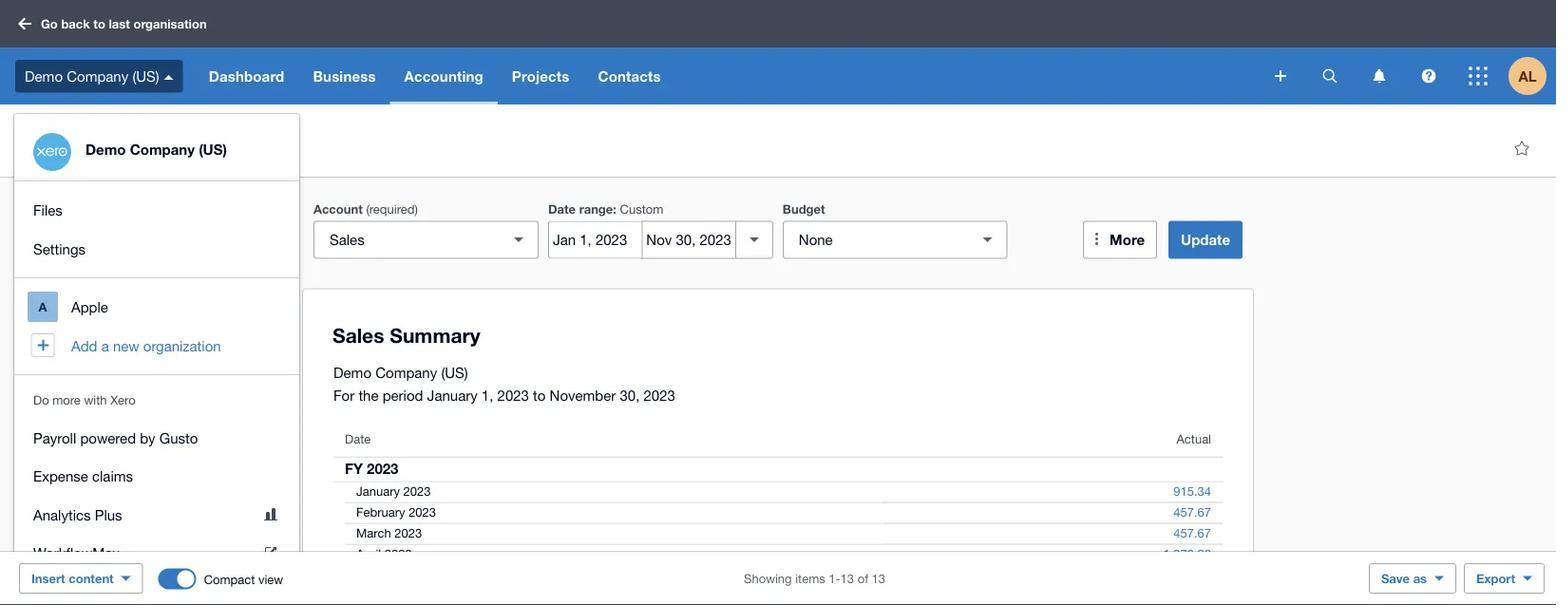 Task type: locate. For each thing, give the bounding box(es) containing it.
0 horizontal spatial 13
[[840, 571, 854, 586]]

2023 up february 2023 at left bottom
[[403, 484, 431, 499]]

group containing files
[[14, 181, 299, 277]]

company down go back to last organisation link
[[67, 68, 128, 84]]

insert content
[[31, 571, 114, 586]]

al
[[1519, 67, 1537, 85]]

open image
[[500, 221, 538, 259], [969, 221, 1007, 259]]

0 horizontal spatial (us)
[[132, 68, 159, 84]]

more
[[1110, 231, 1145, 248]]

2 457.67 link from the top
[[1162, 524, 1223, 543]]

2 horizontal spatial (us)
[[441, 364, 468, 381]]

settings link
[[14, 229, 299, 268]]

to inside demo company (us) for the period january 1, 2023 to november 30, 2023
[[533, 387, 546, 404]]

1 horizontal spatial to
[[533, 387, 546, 404]]

xero
[[110, 392, 136, 407]]

0 vertical spatial demo
[[25, 68, 63, 84]]

1,373.00
[[1163, 547, 1211, 561]]

demo up for
[[333, 364, 371, 381]]

0 vertical spatial to
[[93, 16, 105, 31]]

13 right of
[[872, 571, 886, 586]]

projects button
[[498, 48, 584, 105]]

1 457.67 from the top
[[1174, 505, 1211, 520]]

915.34 link
[[1162, 482, 1223, 501]]

january
[[427, 387, 478, 404], [356, 484, 400, 499]]

(
[[366, 201, 369, 216]]

demo
[[25, 68, 63, 84], [86, 141, 126, 158], [333, 364, 371, 381]]

0 vertical spatial date
[[548, 201, 576, 216]]

1 vertical spatial 457.67 link
[[1162, 524, 1223, 543]]

export button
[[1464, 563, 1545, 594]]

2 vertical spatial company
[[375, 364, 437, 381]]

january inside demo company (us) for the period january 1, 2023 to november 30, 2023
[[427, 387, 478, 404]]

compact view
[[204, 572, 283, 587]]

reports
[[15, 122, 59, 136]]

april
[[356, 547, 381, 561]]

company up files link
[[130, 141, 195, 158]]

demo company (us) down back
[[25, 68, 159, 84]]

save as
[[1381, 571, 1427, 586]]

1 horizontal spatial none field
[[783, 221, 1008, 259]]

0 vertical spatial company
[[67, 68, 128, 84]]

457.67 up 1,373.00
[[1174, 526, 1211, 541]]

go
[[41, 16, 58, 31]]

2 horizontal spatial demo
[[333, 364, 371, 381]]

1,
[[482, 387, 493, 404]]

1 vertical spatial january
[[356, 484, 400, 499]]

group
[[14, 181, 299, 277]]

date up fy
[[345, 432, 371, 447]]

Select end date field
[[643, 222, 735, 258]]

demo inside demo company (us) for the period january 1, 2023 to november 30, 2023
[[333, 364, 371, 381]]

back
[[61, 16, 90, 31]]

0 vertical spatial 457.67
[[1174, 505, 1211, 520]]

1 open image from the left
[[500, 221, 538, 259]]

go back to last organisation
[[41, 16, 207, 31]]

30,
[[620, 387, 640, 404]]

Report title field
[[328, 313, 1215, 357]]

1 horizontal spatial date
[[548, 201, 576, 216]]

svg image inside go back to last organisation link
[[18, 18, 31, 30]]

0 vertical spatial january
[[427, 387, 478, 404]]

group inside 'banner'
[[14, 181, 299, 277]]

457.67
[[1174, 505, 1211, 520], [1174, 526, 1211, 541]]

13
[[840, 571, 854, 586], [872, 571, 886, 586]]

13 left of
[[840, 571, 854, 586]]

2 457.67 from the top
[[1174, 526, 1211, 541]]

demo company (us) for the period january 1, 2023 to november 30, 2023
[[333, 364, 675, 404]]

0 horizontal spatial account
[[15, 141, 80, 160]]

2 none field from the left
[[783, 221, 1008, 259]]

1 vertical spatial 457.67
[[1174, 526, 1211, 541]]

2023 for fy 2023
[[367, 460, 398, 477]]

claims
[[92, 468, 133, 485]]

apple
[[71, 299, 108, 315]]

2023 for january 2023
[[403, 484, 431, 499]]

march 2023
[[356, 526, 422, 541]]

the
[[359, 387, 379, 404]]

june 2023
[[356, 589, 414, 603]]

date left range in the left top of the page
[[548, 201, 576, 216]]

workflowmax
[[33, 545, 120, 561]]

contacts button
[[584, 48, 675, 105]]

2023 up january 2023
[[367, 460, 398, 477]]

457.67 link
[[1162, 503, 1223, 522], [1162, 524, 1223, 543]]

demo down demo company (us) popup button
[[86, 141, 126, 158]]

457.67 link up 1,373.00
[[1162, 524, 1223, 543]]

0 horizontal spatial date
[[345, 432, 371, 447]]

0 horizontal spatial to
[[93, 16, 105, 31]]

more button
[[1083, 221, 1157, 259]]

february
[[356, 505, 405, 520]]

0 vertical spatial demo company (us)
[[25, 68, 159, 84]]

apple link
[[14, 288, 299, 326]]

required
[[369, 201, 415, 216]]

2 open image from the left
[[969, 221, 1007, 259]]

to
[[93, 16, 105, 31], [533, 387, 546, 404]]

1,098.40
[[1163, 589, 1211, 603]]

january up february on the left of the page
[[356, 484, 400, 499]]

powered
[[80, 429, 136, 446]]

2 horizontal spatial company
[[375, 364, 437, 381]]

to left november on the left
[[533, 387, 546, 404]]

None field
[[314, 221, 539, 259], [783, 221, 1008, 259]]

0 horizontal spatial svg image
[[1373, 69, 1386, 83]]

save as button
[[1369, 563, 1457, 594]]

date for date
[[345, 432, 371, 447]]

457.67 down 915.34 'link'
[[1174, 505, 1211, 520]]

Sales text field
[[314, 222, 503, 258]]

1 457.67 link from the top
[[1162, 503, 1223, 522]]

2023 right june at the left bottom of the page
[[386, 589, 414, 603]]

account left '('
[[314, 201, 363, 216]]

2023 for june 2023
[[386, 589, 414, 603]]

2 vertical spatial (us)
[[441, 364, 468, 381]]

0 horizontal spatial open image
[[500, 221, 538, 259]]

organization
[[143, 337, 221, 354]]

expense claims
[[33, 468, 133, 485]]

do
[[33, 392, 49, 407]]

0 vertical spatial account
[[15, 141, 80, 160]]

0 horizontal spatial none field
[[314, 221, 539, 259]]

banner
[[0, 0, 1556, 605]]

expense claims link
[[14, 457, 299, 495]]

january 2023
[[356, 484, 431, 499]]

1 vertical spatial navigation
[[14, 278, 299, 374]]

457.67 link down 915.34 'link'
[[1162, 503, 1223, 522]]

1 vertical spatial demo
[[86, 141, 126, 158]]

compact
[[204, 572, 255, 587]]

1 vertical spatial date
[[345, 432, 371, 447]]

1 horizontal spatial account
[[314, 201, 363, 216]]

1 horizontal spatial january
[[427, 387, 478, 404]]

navigation containing apple
[[14, 278, 299, 374]]

2023 down march 2023
[[385, 547, 412, 561]]

915.34
[[1174, 484, 1211, 499]]

1 none field from the left
[[314, 221, 539, 259]]

1 horizontal spatial demo
[[86, 141, 126, 158]]

actual
[[1177, 432, 1211, 447]]

account ( required )
[[314, 201, 418, 216]]

to left last
[[93, 16, 105, 31]]

list of convenience dates image
[[735, 221, 773, 259]]

1 vertical spatial company
[[130, 141, 195, 158]]

account down reports link
[[15, 141, 80, 160]]

company up period
[[375, 364, 437, 381]]

fy
[[345, 460, 363, 477]]

2023 down february 2023 at left bottom
[[394, 526, 422, 541]]

2 vertical spatial demo
[[333, 364, 371, 381]]

1 vertical spatial account
[[314, 201, 363, 216]]

0 vertical spatial navigation
[[194, 48, 1262, 105]]

1 vertical spatial to
[[533, 387, 546, 404]]

january left 1,
[[427, 387, 478, 404]]

open image for none 'text field'
[[969, 221, 1007, 259]]

0 horizontal spatial demo
[[25, 68, 63, 84]]

0 vertical spatial (us)
[[132, 68, 159, 84]]

business
[[313, 67, 376, 85]]

0 horizontal spatial company
[[67, 68, 128, 84]]

svg image
[[1469, 67, 1488, 86], [1373, 69, 1386, 83], [1422, 69, 1436, 83]]

add a new organization link
[[14, 326, 299, 365]]

date inside report output element
[[345, 432, 371, 447]]

account inside reports account summary
[[15, 141, 80, 160]]

2023 for february 2023
[[409, 505, 436, 520]]

svg image inside demo company (us) popup button
[[164, 75, 174, 80]]

1 horizontal spatial 13
[[872, 571, 886, 586]]

2023 right 30,
[[644, 387, 675, 404]]

april 2023
[[356, 547, 412, 561]]

0 vertical spatial 457.67 link
[[1162, 503, 1223, 522]]

account
[[15, 141, 80, 160], [314, 201, 363, 216]]

demo down go
[[25, 68, 63, 84]]

demo company (us) up files link
[[86, 141, 227, 158]]

1 horizontal spatial open image
[[969, 221, 1007, 259]]

(us)
[[132, 68, 159, 84], [199, 141, 227, 158], [441, 364, 468, 381]]

1 vertical spatial (us)
[[199, 141, 227, 158]]

payroll
[[33, 429, 76, 446]]

svg image
[[18, 18, 31, 30], [1323, 69, 1337, 83], [1275, 70, 1286, 82], [164, 75, 174, 80]]

2023 down january 2023
[[409, 505, 436, 520]]

dashboard
[[209, 67, 284, 85]]

navigation
[[194, 48, 1262, 105], [14, 278, 299, 374]]

0 horizontal spatial january
[[356, 484, 400, 499]]



Task type: vqa. For each thing, say whether or not it's contained in the screenshot.
Budgets within the the Budget Manager Create budgets to monitor business performance against your goals
no



Task type: describe. For each thing, give the bounding box(es) containing it.
1 vertical spatial demo company (us)
[[86, 141, 227, 158]]

for
[[333, 387, 355, 404]]

contacts
[[598, 67, 661, 85]]

february 2023
[[356, 505, 436, 520]]

as
[[1413, 571, 1427, 586]]

go back to last organisation link
[[11, 7, 218, 41]]

date range : custom
[[548, 201, 663, 216]]

june
[[356, 589, 383, 603]]

january inside report output element
[[356, 484, 400, 499]]

payroll powered by gusto
[[33, 429, 198, 446]]

more
[[52, 392, 81, 407]]

2 13 from the left
[[872, 571, 886, 586]]

open image for the sales text field
[[500, 221, 538, 259]]

al button
[[1509, 48, 1556, 105]]

457.67 link for march 2023
[[1162, 524, 1223, 543]]

457.67 for february 2023
[[1174, 505, 1211, 520]]

Select start date field
[[549, 222, 642, 258]]

demo inside popup button
[[25, 68, 63, 84]]

hubdoc
[[33, 583, 84, 600]]

1 13 from the left
[[840, 571, 854, 586]]

1,098.40 link
[[1152, 587, 1223, 605]]

analytics plus link
[[14, 495, 299, 534]]

none field the sales
[[314, 221, 539, 259]]

organisation
[[133, 16, 207, 31]]

projects
[[512, 67, 569, 85]]

last
[[109, 16, 130, 31]]

view
[[258, 572, 283, 587]]

to inside go back to last organisation link
[[93, 16, 105, 31]]

company inside popup button
[[67, 68, 128, 84]]

1 horizontal spatial (us)
[[199, 141, 227, 158]]

2 horizontal spatial svg image
[[1469, 67, 1488, 86]]

457.67 for march 2023
[[1174, 526, 1211, 541]]

demo company (us) button
[[0, 48, 194, 105]]

1,373.00 link
[[1152, 545, 1223, 564]]

1-
[[829, 571, 840, 586]]

by
[[140, 429, 155, 446]]

analytics plus
[[33, 506, 122, 523]]

demo company (us) inside popup button
[[25, 68, 159, 84]]

with
[[84, 392, 107, 407]]

settings
[[33, 240, 86, 257]]

expense
[[33, 468, 88, 485]]

new
[[113, 337, 139, 354]]

None text field
[[784, 222, 973, 258]]

payroll powered by gusto link
[[14, 419, 299, 457]]

2023 for april 2023
[[385, 547, 412, 561]]

reports link
[[8, 120, 66, 139]]

save
[[1381, 571, 1410, 586]]

add to favourites image
[[1503, 129, 1541, 167]]

items
[[795, 571, 825, 586]]

update button
[[1169, 221, 1243, 259]]

november
[[550, 387, 616, 404]]

summary
[[84, 141, 157, 160]]

period
[[383, 387, 423, 404]]

files link
[[14, 191, 299, 229]]

accounting button
[[390, 48, 498, 105]]

custom
[[620, 201, 663, 216]]

report output element
[[333, 422, 1223, 605]]

1 horizontal spatial company
[[130, 141, 195, 158]]

dashboard link
[[194, 48, 299, 105]]

of
[[858, 571, 868, 586]]

reports account summary
[[15, 122, 157, 160]]

content
[[69, 571, 114, 586]]

banner containing dashboard
[[0, 0, 1556, 605]]

files
[[33, 202, 63, 219]]

business button
[[299, 48, 390, 105]]

insert content button
[[19, 563, 143, 594]]

do more with xero group
[[14, 409, 299, 605]]

workflowmax link
[[14, 534, 299, 572]]

none field none
[[783, 221, 1008, 259]]

a
[[101, 337, 109, 354]]

navigation containing dashboard
[[194, 48, 1262, 105]]

1 horizontal spatial svg image
[[1422, 69, 1436, 83]]

add a new organization
[[71, 337, 221, 354]]

showing
[[744, 571, 792, 586]]

company inside demo company (us) for the period january 1, 2023 to november 30, 2023
[[375, 364, 437, 381]]

plus
[[95, 506, 122, 523]]

gusto
[[159, 429, 198, 446]]

:
[[613, 201, 616, 216]]

(us) inside popup button
[[132, 68, 159, 84]]

2023 right 1,
[[497, 387, 529, 404]]

(us) inside demo company (us) for the period january 1, 2023 to november 30, 2023
[[441, 364, 468, 381]]

457.67 link for february 2023
[[1162, 503, 1223, 522]]

insert
[[31, 571, 65, 586]]

update
[[1181, 231, 1230, 248]]

hubdoc link
[[14, 572, 299, 605]]

export
[[1476, 571, 1515, 586]]

)
[[415, 201, 418, 216]]

accounting
[[404, 67, 483, 85]]

analytics
[[33, 506, 91, 523]]

showing items 1-13 of 13
[[744, 571, 886, 586]]

fy 2023
[[345, 460, 398, 477]]

march
[[356, 526, 391, 541]]

range
[[579, 201, 613, 216]]

add
[[71, 337, 97, 354]]

2023 for march 2023
[[394, 526, 422, 541]]

budget
[[783, 201, 825, 216]]

date for date range : custom
[[548, 201, 576, 216]]



